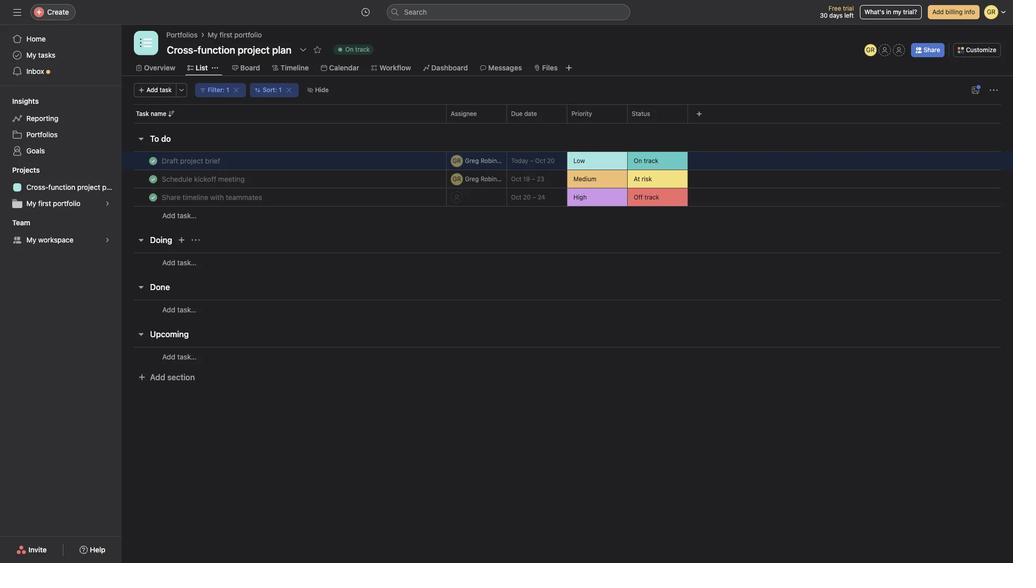 Task type: locate. For each thing, give the bounding box(es) containing it.
1 horizontal spatial more actions image
[[990, 86, 998, 94]]

1 completed checkbox from the top
[[147, 173, 159, 185]]

row down low
[[122, 170, 1013, 189]]

collapse task list for this section image for doing
[[137, 236, 145, 244]]

add a task to this section image
[[177, 236, 185, 244]]

calendar link
[[321, 62, 359, 74]]

2 completed image from the top
[[147, 173, 159, 185]]

at
[[634, 175, 640, 183]]

track inside on track popup button
[[644, 157, 658, 165]]

section
[[167, 373, 195, 382]]

0 vertical spatial on track
[[345, 46, 370, 53]]

track for oct 20 – 24
[[645, 193, 659, 201]]

1 add task… row from the top
[[122, 206, 1013, 225]]

add to starred image
[[313, 46, 321, 54]]

2 greg robinson from the top
[[465, 175, 507, 183]]

greg robinson left 19
[[465, 175, 507, 183]]

0 vertical spatial track
[[355, 46, 370, 53]]

1 task… from the top
[[177, 211, 197, 220]]

add task… inside header to do tree grid
[[162, 211, 197, 220]]

my first portfolio up board link
[[208, 30, 262, 39]]

task… up add a task to this section icon
[[177, 211, 197, 220]]

done
[[150, 283, 170, 292]]

1 vertical spatial robinson
[[481, 175, 507, 183]]

home
[[26, 34, 46, 43]]

2 vertical spatial collapse task list for this section image
[[137, 331, 145, 339]]

insights element
[[0, 92, 122, 161]]

clear image right filter: 1
[[233, 87, 239, 93]]

2 add task… row from the top
[[122, 253, 1013, 272]]

add field image
[[696, 111, 702, 117]]

1 horizontal spatial portfolios link
[[166, 29, 198, 41]]

1 horizontal spatial portfolio
[[234, 30, 262, 39]]

create
[[47, 8, 69, 16]]

1 add task… button from the top
[[162, 210, 197, 222]]

track up risk
[[644, 157, 658, 165]]

completed image down completed checkbox at the top of page
[[147, 173, 159, 185]]

oct left 19
[[511, 175, 522, 183]]

projects element
[[0, 161, 122, 214]]

0 vertical spatial gr
[[866, 46, 875, 54]]

1 horizontal spatial first
[[220, 30, 232, 39]]

0 horizontal spatial 1
[[226, 86, 229, 94]]

0 horizontal spatial portfolio
[[53, 199, 81, 208]]

0 vertical spatial collapse task list for this section image
[[137, 135, 145, 143]]

gr for at risk
[[453, 175, 461, 183]]

add section button
[[134, 369, 199, 387]]

1 greg robinson from the top
[[465, 157, 507, 165]]

0 vertical spatial completed image
[[147, 155, 159, 167]]

workspace
[[38, 236, 73, 244]]

0 vertical spatial greg robinson
[[465, 157, 507, 165]]

invite button
[[10, 542, 53, 560]]

1 vertical spatial collapse task list for this section image
[[137, 236, 145, 244]]

None text field
[[164, 41, 294, 59]]

1 vertical spatial –
[[532, 175, 535, 183]]

1 horizontal spatial on
[[634, 157, 642, 165]]

0 horizontal spatial my first portfolio link
[[6, 196, 116, 212]]

customize button
[[954, 43, 1001, 57]]

robinson left 19
[[481, 175, 507, 183]]

portfolios link down reporting
[[6, 127, 116, 143]]

Draft project brief text field
[[160, 156, 223, 166]]

add section
[[150, 373, 195, 382]]

3 add task… from the top
[[162, 306, 197, 314]]

my first portfolio link
[[208, 29, 262, 41], [6, 196, 116, 212]]

task… up the section
[[177, 353, 197, 361]]

tasks
[[38, 51, 55, 59]]

1 clear image from the left
[[233, 87, 239, 93]]

collapse task list for this section image
[[137, 135, 145, 143], [137, 236, 145, 244], [137, 331, 145, 339]]

1 vertical spatial oct
[[511, 175, 522, 183]]

add up add section button
[[162, 353, 175, 361]]

clear image
[[233, 87, 239, 93], [286, 87, 292, 93]]

oct down oct 19 – 23
[[511, 194, 522, 201]]

due
[[511, 110, 523, 118]]

more actions image right task
[[178, 87, 184, 93]]

dashboard link
[[423, 62, 468, 74]]

1 1 from the left
[[226, 86, 229, 94]]

clear image inside the filter: 1 dropdown button
[[233, 87, 239, 93]]

robinson for today
[[481, 157, 507, 165]]

1 vertical spatial first
[[38, 199, 51, 208]]

on track up risk
[[634, 157, 658, 165]]

team button
[[0, 218, 30, 228]]

assignee
[[451, 110, 477, 118]]

row down priority at the right of the page
[[134, 123, 1001, 124]]

done button
[[150, 278, 170, 297]]

– left 24
[[532, 194, 536, 201]]

insights
[[12, 97, 39, 105]]

– right today
[[530, 157, 534, 165]]

collapse task list for this section image left doing
[[137, 236, 145, 244]]

timeline link
[[272, 62, 309, 74]]

my first portfolio link down function
[[6, 196, 116, 212]]

1 horizontal spatial portfolios
[[166, 30, 198, 39]]

search list box
[[387, 4, 630, 20]]

add tab image
[[565, 64, 573, 72]]

completed image inside schedule kickoff meeting cell
[[147, 173, 159, 185]]

0 horizontal spatial 20
[[523, 194, 531, 201]]

0 horizontal spatial my first portfolio
[[26, 199, 81, 208]]

2 greg from the top
[[465, 175, 479, 183]]

task… inside header to do tree grid
[[177, 211, 197, 220]]

on track up calendar
[[345, 46, 370, 53]]

2 vertical spatial track
[[645, 193, 659, 201]]

add task… row
[[122, 206, 1013, 225], [122, 253, 1013, 272], [122, 300, 1013, 319], [122, 347, 1013, 367]]

collapse task list for this section image for to do
[[137, 135, 145, 143]]

0 vertical spatial portfolio
[[234, 30, 262, 39]]

overview link
[[136, 62, 175, 74]]

Schedule kickoff meeting text field
[[160, 174, 248, 184]]

collapse task list for this section image left upcoming
[[137, 331, 145, 339]]

1
[[226, 86, 229, 94], [279, 86, 282, 94]]

track inside the off track popup button
[[645, 193, 659, 201]]

collapse task list for this section image for upcoming
[[137, 331, 145, 339]]

my down team
[[26, 236, 36, 244]]

low
[[574, 157, 585, 165]]

my workspace
[[26, 236, 73, 244]]

1 right 'filter:'
[[226, 86, 229, 94]]

row down medium
[[122, 188, 1013, 207]]

portfolios link up list 'link'
[[166, 29, 198, 41]]

2 collapse task list for this section image from the top
[[137, 236, 145, 244]]

0 vertical spatial on
[[345, 46, 354, 53]]

row
[[122, 104, 1013, 123], [134, 123, 1001, 124], [122, 152, 1013, 170], [122, 170, 1013, 189], [122, 188, 1013, 207]]

add task… up add a task to this section icon
[[162, 211, 197, 220]]

my left tasks
[[26, 51, 36, 59]]

greg robinson left today
[[465, 157, 507, 165]]

portfolio inside projects element
[[53, 199, 81, 208]]

1 horizontal spatial 1
[[279, 86, 282, 94]]

1 completed image from the top
[[147, 155, 159, 167]]

1 vertical spatial portfolio
[[53, 199, 81, 208]]

doing button
[[150, 231, 172, 249]]

task… for collapse task list for this section image associated with upcoming
[[177, 353, 197, 361]]

add task… up upcoming
[[162, 306, 197, 314]]

completed image down to
[[147, 155, 159, 167]]

clear image for filter: 1
[[233, 87, 239, 93]]

task…
[[177, 211, 197, 220], [177, 258, 197, 267], [177, 306, 197, 314], [177, 353, 197, 361]]

1 greg from the top
[[465, 157, 479, 165]]

row containing high
[[122, 188, 1013, 207]]

1 horizontal spatial my first portfolio
[[208, 30, 262, 39]]

1 vertical spatial on
[[634, 157, 642, 165]]

reporting
[[26, 114, 58, 123]]

tab actions image
[[212, 65, 218, 71]]

30
[[820, 12, 828, 19]]

–
[[530, 157, 534, 165], [532, 175, 535, 183], [532, 194, 536, 201]]

1 horizontal spatial on track
[[634, 157, 658, 165]]

portfolio
[[234, 30, 262, 39], [53, 199, 81, 208]]

cross-function project plan link
[[6, 180, 116, 196]]

to do button
[[150, 130, 171, 148]]

portfolio down cross-function project plan
[[53, 199, 81, 208]]

completed checkbox for oct 20
[[147, 191, 159, 204]]

3 task… from the top
[[177, 306, 197, 314]]

1 add task… from the top
[[162, 211, 197, 220]]

on
[[345, 46, 354, 53], [634, 157, 642, 165]]

sort:
[[263, 86, 277, 94]]

0 horizontal spatial clear image
[[233, 87, 239, 93]]

home link
[[6, 31, 116, 47]]

completed image for oct 19 – 23
[[147, 173, 159, 185]]

add up doing
[[162, 211, 175, 220]]

plan
[[102, 183, 116, 192]]

free
[[829, 5, 841, 12]]

my first portfolio link up board link
[[208, 29, 262, 41]]

2 task… from the top
[[177, 258, 197, 267]]

add down doing button
[[162, 258, 175, 267]]

more actions image
[[990, 86, 998, 94], [178, 87, 184, 93]]

completed checkbox inside share timeline with teammates cell
[[147, 191, 159, 204]]

add task… button up the section
[[162, 352, 197, 363]]

0 vertical spatial greg
[[465, 157, 479, 165]]

first inside projects element
[[38, 199, 51, 208]]

0 vertical spatial my first portfolio link
[[208, 29, 262, 41]]

0 horizontal spatial first
[[38, 199, 51, 208]]

3 collapse task list for this section image from the top
[[137, 331, 145, 339]]

global element
[[0, 25, 122, 86]]

add task… button up add a task to this section icon
[[162, 210, 197, 222]]

on up at
[[634, 157, 642, 165]]

2 robinson from the top
[[481, 175, 507, 183]]

doing
[[150, 236, 172, 245]]

oct up the 23
[[535, 157, 546, 165]]

1 vertical spatial portfolios link
[[6, 127, 116, 143]]

completed image inside draft project brief cell
[[147, 155, 159, 167]]

add task… button for collapse task list for this section image related to doing
[[162, 257, 197, 269]]

first up board link
[[220, 30, 232, 39]]

left
[[845, 12, 854, 19]]

Completed checkbox
[[147, 173, 159, 185], [147, 191, 159, 204]]

track inside on track dropdown button
[[355, 46, 370, 53]]

track up calendar
[[355, 46, 370, 53]]

search
[[404, 8, 427, 16]]

row down the add tab 'icon'
[[122, 104, 1013, 123]]

2 completed checkbox from the top
[[147, 191, 159, 204]]

2 vertical spatial oct
[[511, 194, 522, 201]]

completed image
[[147, 155, 159, 167], [147, 173, 159, 185]]

workflow
[[380, 63, 411, 72]]

customize
[[966, 46, 996, 54]]

1 vertical spatial completed checkbox
[[147, 191, 159, 204]]

1 vertical spatial gr
[[453, 157, 461, 165]]

2 vertical spatial gr
[[453, 175, 461, 183]]

projects button
[[0, 165, 40, 175]]

add task… up the section
[[162, 353, 197, 361]]

0 horizontal spatial on track
[[345, 46, 370, 53]]

portfolios down reporting
[[26, 130, 58, 139]]

1 vertical spatial greg robinson
[[465, 175, 507, 183]]

0 vertical spatial robinson
[[481, 157, 507, 165]]

my first portfolio down cross-function project plan link on the left top of the page
[[26, 199, 81, 208]]

add task…
[[162, 211, 197, 220], [162, 258, 197, 267], [162, 306, 197, 314], [162, 353, 197, 361]]

1 horizontal spatial my first portfolio link
[[208, 29, 262, 41]]

my workspace link
[[6, 232, 116, 248]]

add task… button
[[162, 210, 197, 222], [162, 257, 197, 269], [162, 305, 197, 316], [162, 352, 197, 363]]

task
[[136, 110, 149, 118]]

share button
[[911, 43, 945, 57]]

my inside projects element
[[26, 199, 36, 208]]

1 vertical spatial my first portfolio
[[26, 199, 81, 208]]

add left task
[[147, 86, 158, 94]]

completed checkbox inside schedule kickoff meeting cell
[[147, 173, 159, 185]]

1 inside "dropdown button"
[[279, 86, 282, 94]]

add
[[933, 8, 944, 16], [147, 86, 158, 94], [162, 211, 175, 220], [162, 258, 175, 267], [162, 306, 175, 314], [162, 353, 175, 361], [150, 373, 165, 382]]

1 vertical spatial greg
[[465, 175, 479, 183]]

high button
[[567, 189, 627, 206]]

task… down add a task to this section icon
[[177, 258, 197, 267]]

header to do tree grid
[[122, 152, 1013, 225]]

sort: 1 button
[[250, 83, 298, 97]]

task name
[[136, 110, 166, 118]]

billing
[[946, 8, 963, 16]]

1 collapse task list for this section image from the top
[[137, 135, 145, 143]]

completed checkbox for oct 19
[[147, 173, 159, 185]]

2 add task… button from the top
[[162, 257, 197, 269]]

add task… button up upcoming
[[162, 305, 197, 316]]

clear image right sort: 1
[[286, 87, 292, 93]]

draft project brief cell
[[122, 152, 447, 170]]

2 vertical spatial –
[[532, 194, 536, 201]]

1 robinson from the top
[[481, 157, 507, 165]]

0 horizontal spatial on
[[345, 46, 354, 53]]

1 vertical spatial completed image
[[147, 173, 159, 185]]

add task… button down add a task to this section icon
[[162, 257, 197, 269]]

portfolio up board
[[234, 30, 262, 39]]

robinson for oct 19
[[481, 175, 507, 183]]

off
[[634, 193, 643, 201]]

messages
[[488, 63, 522, 72]]

what's
[[865, 8, 885, 16]]

1 vertical spatial on track
[[634, 157, 658, 165]]

portfolios up list 'link'
[[166, 30, 198, 39]]

filter: 1 button
[[195, 83, 246, 97]]

2 1 from the left
[[279, 86, 282, 94]]

add task… button for collapse task list for this section image associated with upcoming
[[162, 352, 197, 363]]

list image
[[140, 37, 152, 49]]

oct 20 – 24
[[511, 194, 545, 201]]

4 add task… button from the top
[[162, 352, 197, 363]]

on up calendar
[[345, 46, 354, 53]]

3 add task… button from the top
[[162, 305, 197, 316]]

4 add task… from the top
[[162, 353, 197, 361]]

24
[[538, 194, 545, 201]]

greg for oct 19 – 23
[[465, 175, 479, 183]]

my down the cross-
[[26, 199, 36, 208]]

today
[[511, 157, 528, 165]]

0 vertical spatial 20
[[547, 157, 555, 165]]

portfolios
[[166, 30, 198, 39], [26, 130, 58, 139]]

hide
[[315, 86, 329, 94]]

1 right 'sort:'
[[279, 86, 282, 94]]

filter:
[[208, 86, 225, 94]]

robinson left today
[[481, 157, 507, 165]]

1 horizontal spatial clear image
[[286, 87, 292, 93]]

0 vertical spatial my first portfolio
[[208, 30, 262, 39]]

my first portfolio inside projects element
[[26, 199, 81, 208]]

4 task… from the top
[[177, 353, 197, 361]]

track right off
[[645, 193, 659, 201]]

free trial 30 days left
[[820, 5, 854, 19]]

first down the cross-
[[38, 199, 51, 208]]

1 vertical spatial portfolios
[[26, 130, 58, 139]]

greg robinson
[[465, 157, 507, 165], [465, 175, 507, 183]]

add task button
[[134, 83, 176, 97]]

more actions image right save options icon
[[990, 86, 998, 94]]

task… up upcoming
[[177, 306, 197, 314]]

0 horizontal spatial more actions image
[[178, 87, 184, 93]]

add task… down add a task to this section icon
[[162, 258, 197, 267]]

0 vertical spatial completed checkbox
[[147, 173, 159, 185]]

clear image inside the "sort: 1" "dropdown button"
[[286, 87, 292, 93]]

2 clear image from the left
[[286, 87, 292, 93]]

4 add task… row from the top
[[122, 347, 1013, 367]]

3 add task… row from the top
[[122, 300, 1013, 319]]

collapse task list for this section image
[[137, 283, 145, 292]]

1 inside dropdown button
[[226, 86, 229, 94]]

greg
[[465, 157, 479, 165], [465, 175, 479, 183]]

at risk button
[[628, 170, 688, 188]]

1 vertical spatial track
[[644, 157, 658, 165]]

– right 19
[[532, 175, 535, 183]]

20 left 24
[[523, 194, 531, 201]]

– for oct 20
[[532, 194, 536, 201]]

20 left low
[[547, 157, 555, 165]]

0 horizontal spatial portfolios
[[26, 130, 58, 139]]

on track
[[345, 46, 370, 53], [634, 157, 658, 165]]

collapse task list for this section image left to
[[137, 135, 145, 143]]



Task type: vqa. For each thing, say whether or not it's contained in the screenshot.
TEXT FIELD
yes



Task type: describe. For each thing, give the bounding box(es) containing it.
add inside header to do tree grid
[[162, 211, 175, 220]]

info
[[964, 8, 975, 16]]

team
[[12, 219, 30, 227]]

schedule kickoff meeting cell
[[122, 170, 447, 189]]

see details, my workspace image
[[104, 237, 111, 243]]

track for today – oct 20
[[644, 157, 658, 165]]

today – oct 20
[[511, 157, 555, 165]]

share timeline with teammates cell
[[122, 188, 447, 207]]

on track button
[[628, 152, 688, 170]]

Completed checkbox
[[147, 155, 159, 167]]

my inside global element
[[26, 51, 36, 59]]

show options image
[[299, 46, 307, 54]]

Share timeline with teammates text field
[[160, 192, 265, 203]]

1 for filter: 1
[[226, 86, 229, 94]]

to do
[[150, 134, 171, 144]]

oct for oct 20 – 24
[[511, 194, 522, 201]]

projects
[[12, 166, 40, 174]]

0 vertical spatial –
[[530, 157, 534, 165]]

create button
[[30, 4, 76, 20]]

add left billing at the right of page
[[933, 8, 944, 16]]

search button
[[387, 4, 630, 20]]

to
[[150, 134, 159, 144]]

inbox
[[26, 67, 44, 76]]

row containing task name
[[122, 104, 1013, 123]]

on track button
[[329, 43, 379, 57]]

clear image for sort: 1
[[286, 87, 292, 93]]

in
[[886, 8, 891, 16]]

name
[[151, 110, 166, 118]]

0 vertical spatial oct
[[535, 157, 546, 165]]

board link
[[232, 62, 260, 74]]

on inside popup button
[[634, 157, 642, 165]]

history image
[[362, 8, 370, 16]]

greg for today – oct 20
[[465, 157, 479, 165]]

hide button
[[302, 83, 333, 97]]

status
[[632, 110, 650, 118]]

task… for collapse task list for this section image related to doing
[[177, 258, 197, 267]]

my inside teams element
[[26, 236, 36, 244]]

add billing info
[[933, 8, 975, 16]]

trial?
[[903, 8, 917, 16]]

0 vertical spatial portfolios
[[166, 30, 198, 39]]

my tasks
[[26, 51, 55, 59]]

messages link
[[480, 62, 522, 74]]

insights button
[[0, 96, 39, 106]]

add down the done button
[[162, 306, 175, 314]]

greg robinson for oct 19
[[465, 175, 507, 183]]

workflow link
[[371, 62, 411, 74]]

dashboard
[[431, 63, 468, 72]]

medium
[[574, 175, 596, 183]]

help button
[[73, 542, 112, 560]]

cross-
[[26, 183, 48, 192]]

add billing info button
[[928, 5, 980, 19]]

19
[[523, 175, 530, 183]]

teams element
[[0, 214, 122, 251]]

what's in my trial?
[[865, 8, 917, 16]]

see details, my first portfolio image
[[104, 201, 111, 207]]

sort: 1
[[263, 86, 282, 94]]

my
[[893, 8, 902, 16]]

trial
[[843, 5, 854, 12]]

add task… button inside header to do tree grid
[[162, 210, 197, 222]]

filter: 1
[[208, 86, 229, 94]]

timeline
[[280, 63, 309, 72]]

my tasks link
[[6, 47, 116, 63]]

1 vertical spatial my first portfolio link
[[6, 196, 116, 212]]

medium button
[[567, 170, 627, 188]]

row up medium
[[122, 152, 1013, 170]]

risk
[[642, 175, 652, 183]]

on inside dropdown button
[[345, 46, 354, 53]]

overview
[[144, 63, 175, 72]]

completed image
[[147, 191, 159, 204]]

hide sidebar image
[[13, 8, 21, 16]]

list
[[196, 63, 208, 72]]

gr button
[[864, 44, 877, 56]]

1 vertical spatial 20
[[523, 194, 531, 201]]

invite
[[28, 546, 47, 555]]

off track button
[[628, 189, 688, 206]]

high
[[574, 193, 587, 201]]

files
[[542, 63, 558, 72]]

0 horizontal spatial portfolios link
[[6, 127, 116, 143]]

0 vertical spatial first
[[220, 30, 232, 39]]

– for oct 19
[[532, 175, 535, 183]]

off track
[[634, 193, 659, 201]]

0 vertical spatial portfolios link
[[166, 29, 198, 41]]

upcoming
[[150, 330, 189, 339]]

add task… button for collapse task list for this section icon
[[162, 305, 197, 316]]

days
[[829, 12, 843, 19]]

list link
[[188, 62, 208, 74]]

oct 19 – 23
[[511, 175, 544, 183]]

on track inside dropdown button
[[345, 46, 370, 53]]

function
[[48, 183, 75, 192]]

add inside button
[[147, 86, 158, 94]]

oct for oct 19 – 23
[[511, 175, 522, 183]]

due date
[[511, 110, 537, 118]]

1 for sort: 1
[[279, 86, 282, 94]]

gr for on track
[[453, 157, 461, 165]]

add task
[[147, 86, 172, 94]]

more section actions image
[[191, 236, 200, 244]]

at risk
[[634, 175, 652, 183]]

1 horizontal spatial 20
[[547, 157, 555, 165]]

task
[[160, 86, 172, 94]]

task… for collapse task list for this section icon
[[177, 306, 197, 314]]

save options image
[[972, 86, 980, 94]]

gr inside button
[[866, 46, 875, 54]]

calendar
[[329, 63, 359, 72]]

project
[[77, 183, 100, 192]]

do
[[161, 134, 171, 144]]

completed image for today – oct 20
[[147, 155, 159, 167]]

board
[[240, 63, 260, 72]]

my up tab actions icon
[[208, 30, 218, 39]]

descending image
[[168, 111, 174, 117]]

greg robinson for today
[[465, 157, 507, 165]]

share
[[924, 46, 940, 54]]

upcoming button
[[150, 326, 189, 344]]

files link
[[534, 62, 558, 74]]

on track inside popup button
[[634, 157, 658, 165]]

add left the section
[[150, 373, 165, 382]]

2 add task… from the top
[[162, 258, 197, 267]]

portfolios inside insights "element"
[[26, 130, 58, 139]]



